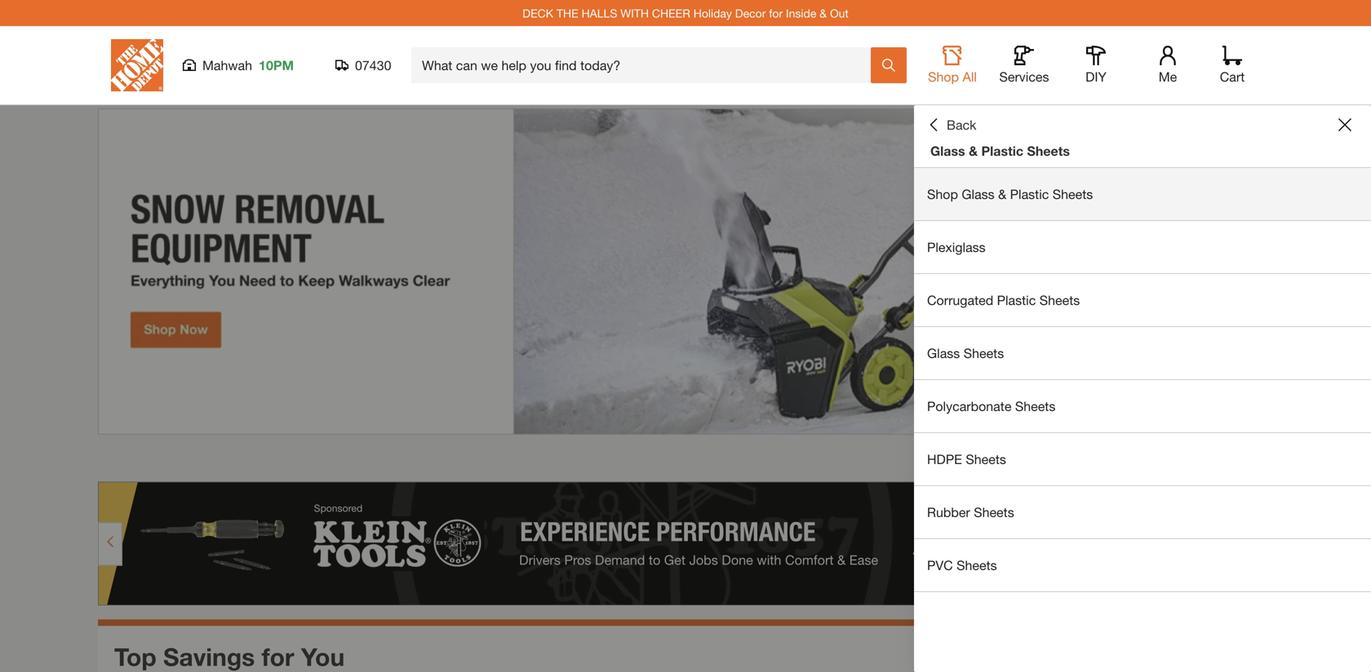 Task type: vqa. For each thing, say whether or not it's contained in the screenshot.
the in. within the Artika Dryad 15 in. 30 Watt Modern Wood Integrated LED Flush Mount Ceiling Light Fixture for Kitchen or Bedroom
no



Task type: describe. For each thing, give the bounding box(es) containing it.
1 vertical spatial &
[[969, 143, 978, 159]]

halls
[[582, 6, 617, 20]]

with
[[621, 6, 649, 20]]

1 vertical spatial plastic
[[1010, 187, 1049, 202]]

glass for sheets
[[927, 346, 960, 361]]

image for snow removal equipment everything you need to keep walkways clear image
[[98, 109, 1274, 435]]

all
[[963, 69, 977, 84]]

the
[[557, 6, 579, 20]]

corrugated
[[927, 293, 994, 308]]

decor
[[735, 6, 766, 20]]

2 vertical spatial plastic
[[997, 293, 1036, 308]]

top
[[114, 643, 156, 672]]

plexiglass link
[[914, 221, 1371, 273]]

deck
[[523, 6, 554, 20]]

polycarbonate sheets link
[[914, 380, 1371, 433]]

hdpe sheets
[[927, 452, 1006, 467]]

pvc
[[927, 558, 953, 573]]

07430
[[355, 58, 391, 73]]

rubber
[[927, 505, 970, 520]]

savings
[[163, 643, 255, 672]]

shop all
[[928, 69, 977, 84]]

shop for shop all
[[928, 69, 959, 84]]

menu containing shop glass & plastic sheets
[[914, 168, 1371, 593]]

glass sheets
[[927, 346, 1004, 361]]

back
[[947, 117, 977, 133]]

shop all button
[[927, 46, 979, 85]]

mahwah 10pm
[[202, 58, 294, 73]]

polycarbonate
[[927, 399, 1012, 414]]

cart link
[[1215, 46, 1251, 85]]

deck the halls with cheer holiday decor for inside & out link
[[523, 6, 849, 20]]

07430 button
[[336, 57, 392, 73]]

corrugated plastic sheets
[[927, 293, 1080, 308]]

shop for shop glass & plastic sheets
[[927, 187, 958, 202]]

polycarbonate sheets
[[927, 399, 1056, 414]]

cart
[[1220, 69, 1245, 84]]

me
[[1159, 69, 1177, 84]]

1 horizontal spatial for
[[769, 6, 783, 20]]

top savings for you
[[114, 643, 345, 672]]

shop glass & plastic sheets link
[[914, 168, 1371, 220]]



Task type: locate. For each thing, give the bounding box(es) containing it.
menu
[[914, 168, 1371, 593]]

shop up "plexiglass"
[[927, 187, 958, 202]]

1 vertical spatial shop
[[927, 187, 958, 202]]

mahwah
[[202, 58, 252, 73]]

& down glass & plastic sheets
[[999, 187, 1007, 202]]

& down back
[[969, 143, 978, 159]]

& inside menu
[[999, 187, 1007, 202]]

sheets
[[1027, 143, 1070, 159], [1053, 187, 1093, 202], [1040, 293, 1080, 308], [964, 346, 1004, 361], [1015, 399, 1056, 414], [966, 452, 1006, 467], [974, 505, 1014, 520], [957, 558, 997, 573]]

2 vertical spatial glass
[[927, 346, 960, 361]]

0 vertical spatial &
[[820, 6, 827, 20]]

rubber sheets
[[927, 505, 1014, 520]]

pvc sheets
[[927, 558, 997, 573]]

1 horizontal spatial &
[[969, 143, 978, 159]]

diy button
[[1070, 46, 1123, 85]]

services button
[[998, 46, 1051, 85]]

0 vertical spatial plastic
[[982, 143, 1024, 159]]

hdpe
[[927, 452, 962, 467]]

out
[[830, 6, 849, 20]]

inside
[[786, 6, 817, 20]]

feedback link image
[[1349, 276, 1371, 364]]

glass for &
[[931, 143, 965, 159]]

glass down glass & plastic sheets
[[962, 187, 995, 202]]

the home depot logo image
[[111, 39, 163, 91]]

plexiglass
[[927, 240, 986, 255]]

hdpe sheets link
[[914, 433, 1371, 486]]

services
[[1000, 69, 1049, 84]]

glass
[[931, 143, 965, 159], [962, 187, 995, 202], [927, 346, 960, 361]]

drawer close image
[[1339, 118, 1352, 131]]

glass & plastic sheets
[[931, 143, 1070, 159]]

0 horizontal spatial for
[[262, 643, 294, 672]]

for left inside
[[769, 6, 783, 20]]

plastic right corrugated
[[997, 293, 1036, 308]]

2 vertical spatial &
[[999, 187, 1007, 202]]

1 vertical spatial glass
[[962, 187, 995, 202]]

corrugated plastic sheets link
[[914, 274, 1371, 327]]

for left you
[[262, 643, 294, 672]]

you
[[301, 643, 345, 672]]

shop inside button
[[928, 69, 959, 84]]

shop inside menu
[[927, 187, 958, 202]]

&
[[820, 6, 827, 20], [969, 143, 978, 159], [999, 187, 1007, 202]]

pvc sheets link
[[914, 540, 1371, 592]]

shop left all
[[928, 69, 959, 84]]

& left out
[[820, 6, 827, 20]]

glass down corrugated
[[927, 346, 960, 361]]

0 vertical spatial shop
[[928, 69, 959, 84]]

plastic up shop glass & plastic sheets
[[982, 143, 1024, 159]]

me button
[[1142, 46, 1194, 85]]

plastic
[[982, 143, 1024, 159], [1010, 187, 1049, 202], [997, 293, 1036, 308]]

cheer
[[652, 6, 691, 20]]

plastic down glass & plastic sheets
[[1010, 187, 1049, 202]]

What can we help you find today? search field
[[422, 48, 870, 82]]

rubber sheets link
[[914, 487, 1371, 539]]

glass down back button
[[931, 143, 965, 159]]

glass sheets link
[[914, 327, 1371, 380]]

shop
[[928, 69, 959, 84], [927, 187, 958, 202]]

diy
[[1086, 69, 1107, 84]]

0 vertical spatial glass
[[931, 143, 965, 159]]

10pm
[[259, 58, 294, 73]]

deck the halls with cheer holiday decor for inside & out
[[523, 6, 849, 20]]

holiday
[[694, 6, 732, 20]]

1 vertical spatial for
[[262, 643, 294, 672]]

back button
[[927, 117, 977, 133]]

0 horizontal spatial &
[[820, 6, 827, 20]]

2 horizontal spatial &
[[999, 187, 1007, 202]]

shop glass & plastic sheets
[[927, 187, 1093, 202]]

0 vertical spatial for
[[769, 6, 783, 20]]

for
[[769, 6, 783, 20], [262, 643, 294, 672]]



